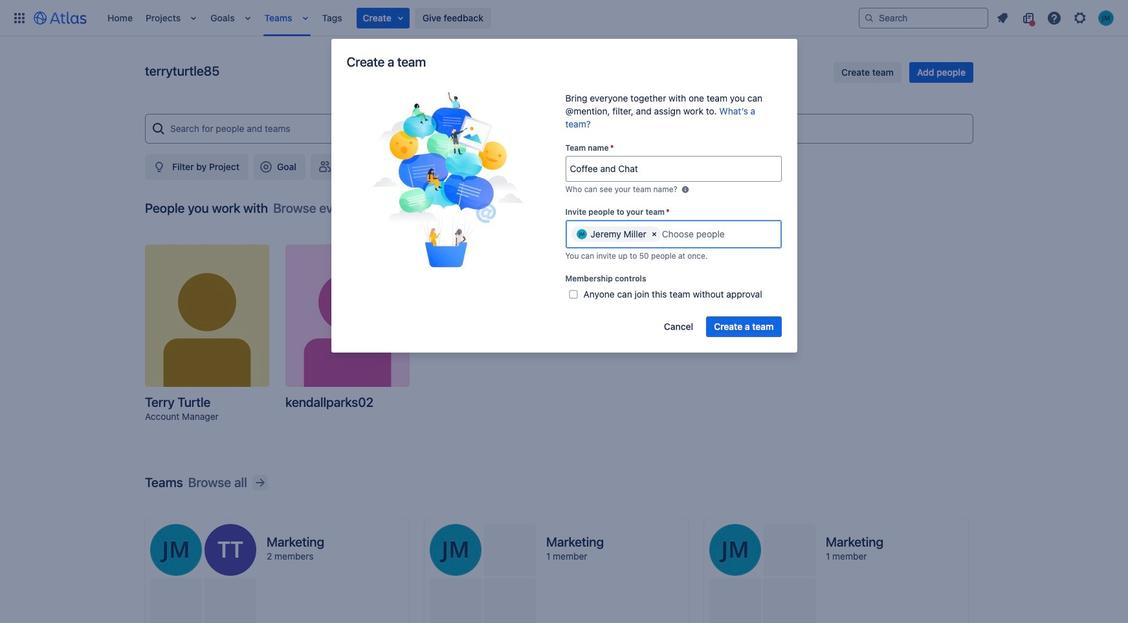Task type: vqa. For each thing, say whether or not it's contained in the screenshot.
group
no



Task type: locate. For each thing, give the bounding box(es) containing it.
Choose people text field
[[662, 228, 742, 241]]

0 horizontal spatial list
[[101, 0, 859, 36]]

search image
[[864, 13, 874, 23]]

banner
[[0, 0, 1128, 36]]

your team name is visible to anyone in your organisation. it may be visible on work shared outside your organisation. image
[[680, 184, 690, 195]]

search for people and teams image
[[151, 121, 166, 137]]

create a team element
[[358, 92, 539, 271]]

list item
[[186, 0, 201, 36], [240, 0, 255, 36], [297, 0, 313, 36], [356, 7, 410, 28]]

Search for people and teams field
[[166, 117, 968, 140]]

list
[[101, 0, 859, 36], [991, 7, 1120, 28]]

None search field
[[859, 7, 988, 28]]

clear image
[[649, 229, 659, 239]]



Task type: describe. For each thing, give the bounding box(es) containing it.
e.g. HR Team, Redesign Project, Team Mango field
[[566, 157, 781, 181]]

Search field
[[859, 7, 988, 28]]

list item inside top element
[[356, 7, 410, 28]]

top element
[[8, 0, 859, 36]]

browse everyone image
[[378, 201, 393, 216]]

create a team image
[[371, 92, 525, 267]]

1 horizontal spatial list
[[991, 7, 1120, 28]]

browse all image
[[252, 475, 268, 491]]

help image
[[1047, 10, 1062, 26]]



